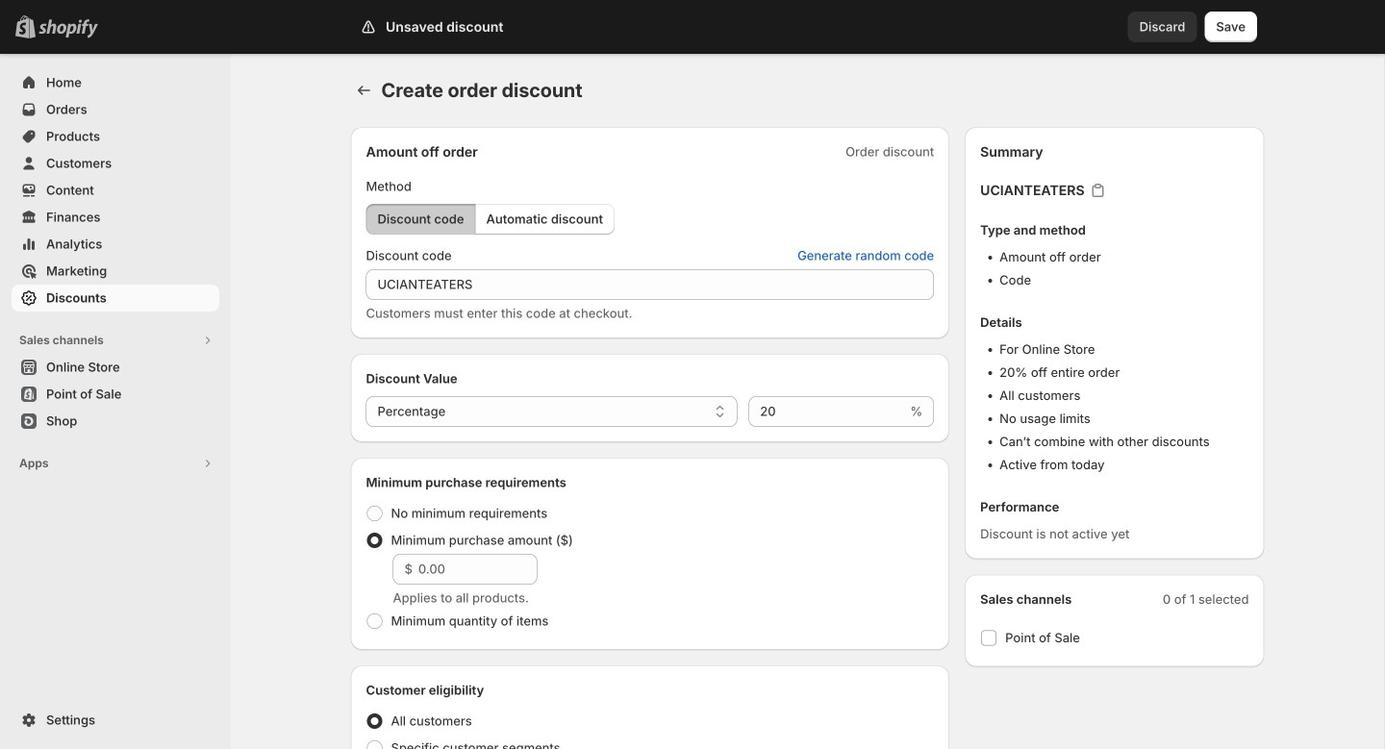 Task type: locate. For each thing, give the bounding box(es) containing it.
None text field
[[366, 269, 934, 300], [749, 396, 906, 427], [366, 269, 934, 300], [749, 396, 906, 427]]

shopify image
[[38, 19, 98, 38]]



Task type: vqa. For each thing, say whether or not it's contained in the screenshot.
text box
yes



Task type: describe. For each thing, give the bounding box(es) containing it.
0.00 text field
[[418, 554, 537, 585]]



